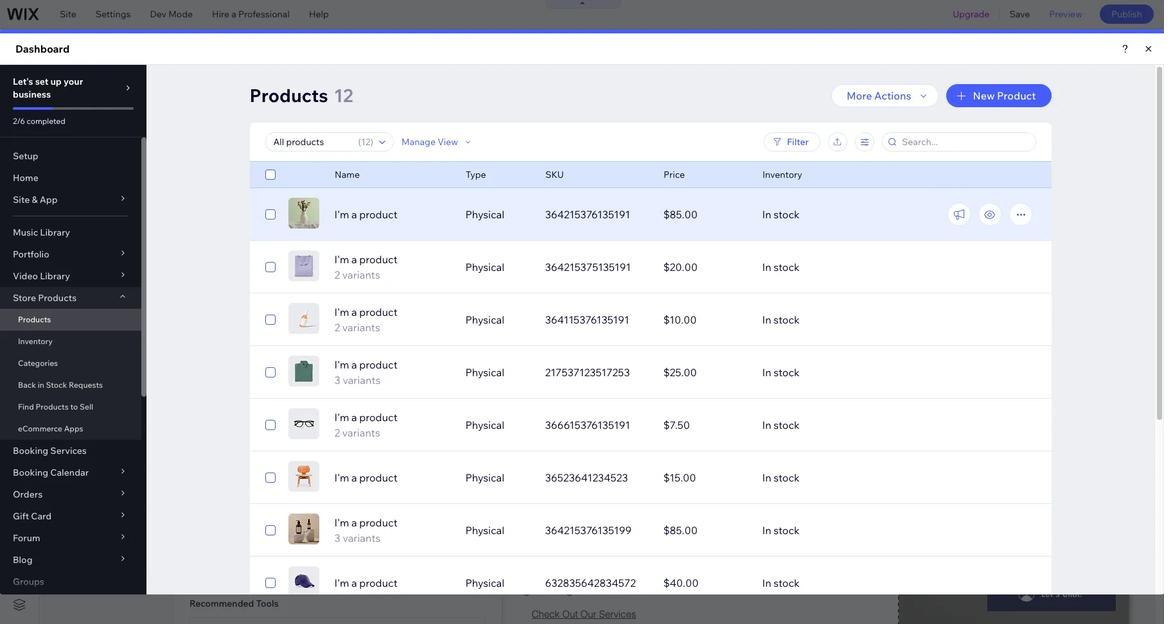 Task type: describe. For each thing, give the bounding box(es) containing it.
apps
[[75, 387, 97, 399]]

define
[[220, 266, 247, 278]]

publish button
[[1100, 4, 1154, 24]]

available.
[[356, 38, 393, 48]]

a for professional
[[232, 8, 236, 20]]

wix video
[[55, 261, 97, 272]]

find for find apps
[[55, 387, 73, 399]]

manage for manage products
[[230, 395, 264, 407]]

my business
[[55, 70, 116, 83]]

platform
[[335, 120, 371, 131]]

to
[[241, 147, 251, 159]]

groups
[[72, 195, 103, 207]]

getting
[[348, 190, 378, 201]]

wix for wix members area
[[55, 239, 70, 251]]

and inside start selling add your products and start getting orders.
[[308, 190, 324, 201]]

add for add your first product
[[220, 227, 237, 238]]

find apps
[[55, 387, 97, 399]]

pages
[[266, 513, 292, 524]]

professional for a
[[238, 8, 290, 20]]

hire
[[212, 8, 229, 20]]

to inside the wix stores professional ecommerce platform to sell online
[[373, 120, 381, 131]]

manage products
[[230, 395, 304, 407]]

a for product
[[427, 227, 431, 237]]

area
[[114, 239, 134, 251]]

recommended
[[190, 598, 254, 610]]

wix chat
[[55, 283, 92, 294]]

1 horizontal spatial connect
[[398, 37, 434, 49]]

more
[[88, 366, 110, 377]]

wix for wix video
[[55, 261, 70, 272]]

domain
[[457, 37, 490, 49]]

elements
[[274, 474, 314, 485]]

preview
[[1050, 8, 1083, 20]]

add for add store elements
[[230, 474, 247, 485]]

wix for wix bookings
[[55, 130, 70, 141]]

business
[[72, 70, 116, 83]]

sell
[[301, 552, 317, 564]]

recommended tools
[[190, 598, 279, 610]]

product inside button
[[433, 227, 462, 237]]

products for find
[[250, 552, 288, 564]]

orders,
[[345, 147, 374, 159]]

portfolio
[[72, 326, 108, 338]]

wix for wix chat
[[55, 283, 70, 294]]

1 vertical spatial search
[[91, 305, 120, 316]]

wix for wix stores professional ecommerce platform to sell online
[[228, 105, 246, 118]]

wix stores
[[55, 108, 99, 120]]

preview button
[[1040, 0, 1092, 28]]

now.
[[416, 147, 435, 159]]

add inside start selling add your products and start getting orders.
[[228, 190, 246, 201]]

products
[[268, 190, 306, 201]]

orders.
[[380, 190, 409, 201]]

is available. connect your domain
[[347, 37, 490, 49]]

manage for manage pages
[[230, 513, 264, 524]]

1 vertical spatial your
[[239, 227, 258, 238]]

members
[[72, 239, 112, 251]]

explore more tools
[[55, 366, 134, 377]]

wix portfolio
[[55, 326, 108, 338]]

to accept payments and orders, upgrade now.
[[241, 147, 435, 159]]

sell
[[383, 120, 398, 131]]

start
[[326, 190, 346, 201]]

100% button
[[982, 29, 1034, 57]]

wix stores professional ecommerce platform to sell online
[[228, 105, 425, 131]]

wix groups
[[55, 195, 103, 207]]

upgrade
[[378, 147, 414, 159]]

connect payment methods
[[220, 305, 334, 317]]

skip button
[[369, 264, 385, 280]]

regions
[[289, 266, 323, 278]]

add a product
[[410, 227, 462, 237]]

mode
[[168, 8, 193, 20]]

wix forms & payments
[[55, 217, 150, 229]]

start
[[228, 175, 252, 188]]

online
[[400, 120, 425, 131]]

go
[[230, 434, 243, 446]]

wix members area
[[55, 239, 134, 251]]

1 vertical spatial site
[[72, 305, 89, 316]]

store
[[250, 474, 272, 485]]

skip
[[369, 267, 385, 276]]

wix for wix stores
[[55, 108, 70, 120]]

search inside button
[[1123, 37, 1153, 49]]

betweenimagination.com
[[236, 37, 343, 49]]

&
[[101, 217, 106, 229]]

0 horizontal spatial product
[[281, 227, 314, 238]]

forms
[[72, 217, 99, 229]]



Task type: locate. For each thing, give the bounding box(es) containing it.
manage left pages
[[230, 513, 264, 524]]

stores for wix stores
[[72, 108, 99, 120]]

1 horizontal spatial stores
[[249, 105, 280, 118]]

save button
[[1000, 0, 1040, 28]]

1 vertical spatial connect
[[220, 305, 256, 317]]

your left first
[[239, 227, 258, 238]]

professional
[[238, 8, 290, 20], [228, 120, 279, 131]]

manage pages
[[230, 513, 292, 524]]

your
[[436, 37, 455, 49], [239, 227, 258, 238]]

0 horizontal spatial your
[[239, 227, 258, 238]]

start selling add your products and start getting orders.
[[228, 175, 409, 201]]

wix left video at left top
[[55, 261, 70, 272]]

to right go
[[245, 434, 253, 446]]

connect
[[398, 37, 434, 49], [220, 305, 256, 317]]

explore
[[55, 366, 86, 377]]

wix left chat on the left of the page
[[55, 283, 70, 294]]

1 horizontal spatial to
[[290, 552, 299, 564]]

1 horizontal spatial tools
[[256, 598, 279, 610]]

0 vertical spatial professional
[[238, 8, 290, 20]]

find
[[55, 387, 73, 399], [230, 552, 248, 564]]

0 horizontal spatial and
[[308, 190, 324, 201]]

manage
[[230, 395, 264, 407], [230, 513, 264, 524]]

wix for wix forms & payments
[[55, 217, 70, 229]]

0 vertical spatial bookings
[[64, 37, 103, 49]]

tools right "more"
[[112, 366, 134, 377]]

add
[[228, 190, 246, 201], [220, 227, 237, 238], [410, 227, 425, 237], [230, 474, 247, 485]]

help
[[309, 8, 329, 20]]

1 vertical spatial find
[[230, 552, 248, 564]]

payments
[[108, 217, 150, 229]]

wix site search
[[55, 305, 120, 316]]

tools
[[1062, 37, 1084, 49], [112, 366, 134, 377], [256, 598, 279, 610]]

and left orders,
[[327, 147, 343, 159]]

connect right available.
[[398, 37, 434, 49]]

stores up the "accept"
[[249, 105, 280, 118]]

add a product button
[[402, 225, 470, 240]]

settings
[[96, 8, 131, 20]]

0 horizontal spatial connect
[[220, 305, 256, 317]]

0 vertical spatial my
[[49, 37, 62, 49]]

0 vertical spatial to
[[373, 120, 381, 131]]

stores
[[249, 105, 280, 118], [72, 108, 99, 120]]

your
[[248, 190, 266, 201]]

upgrade now. button
[[378, 147, 435, 159]]

and
[[327, 147, 343, 159], [308, 190, 324, 201]]

professional inside the wix stores professional ecommerce platform to sell online
[[228, 120, 279, 131]]

add for add a product
[[410, 227, 425, 237]]

find products to sell
[[230, 552, 317, 564]]

video
[[72, 261, 97, 272]]

manage up go
[[230, 395, 264, 407]]

bookings for my bookings
[[64, 37, 103, 49]]

1 manage from the top
[[230, 395, 264, 407]]

wix left the groups
[[55, 195, 70, 207]]

search
[[1123, 37, 1153, 49], [91, 305, 120, 316]]

selling
[[255, 175, 288, 188]]

1 vertical spatial products
[[250, 552, 288, 564]]

wix for wix groups
[[55, 195, 70, 207]]

dev mode
[[150, 8, 193, 20]]

100%
[[1003, 37, 1025, 49]]

0 vertical spatial manage
[[230, 395, 264, 407]]

tools inside button
[[1062, 37, 1084, 49]]

site up my bookings
[[60, 8, 76, 20]]

0 vertical spatial a
[[232, 8, 236, 20]]

publish
[[1112, 8, 1143, 20]]

my for my business
[[55, 70, 70, 83]]

1 vertical spatial tools
[[112, 366, 134, 377]]

wix up the wix video
[[55, 239, 70, 251]]

0 horizontal spatial find
[[55, 387, 73, 399]]

products
[[266, 395, 304, 407], [250, 552, 288, 564]]

to left sell
[[373, 120, 381, 131]]

0 vertical spatial your
[[436, 37, 455, 49]]

wix
[[228, 105, 246, 118], [55, 108, 70, 120], [55, 130, 70, 141], [55, 195, 70, 207], [55, 217, 70, 229], [55, 239, 70, 251], [55, 261, 70, 272], [55, 283, 70, 294], [55, 305, 70, 316], [55, 326, 70, 338]]

products up 'dashboard'
[[266, 395, 304, 407]]

accept
[[253, 147, 281, 159]]

0 vertical spatial site
[[60, 8, 76, 20]]

find left apps on the bottom
[[55, 387, 73, 399]]

2 horizontal spatial tools
[[1062, 37, 1084, 49]]

0 vertical spatial products
[[266, 395, 304, 407]]

stores up wix bookings
[[72, 108, 99, 120]]

2 vertical spatial tools
[[256, 598, 279, 610]]

wix down "wix chat"
[[55, 305, 70, 316]]

bookings up my business
[[64, 37, 103, 49]]

wix left 'forms'
[[55, 217, 70, 229]]

site
[[60, 8, 76, 20], [72, 305, 89, 316]]

hire a professional
[[212, 8, 290, 20]]

your left domain
[[436, 37, 455, 49]]

2 vertical spatial to
[[290, 552, 299, 564]]

bookings for wix bookings
[[72, 130, 112, 141]]

wix up wix bookings
[[55, 108, 70, 120]]

payment
[[258, 305, 295, 317]]

professional for stores
[[228, 120, 279, 131]]

1 vertical spatial professional
[[228, 120, 279, 131]]

add store elements
[[230, 474, 314, 485]]

is
[[347, 38, 353, 48]]

to
[[373, 120, 381, 131], [245, 434, 253, 446], [290, 552, 299, 564]]

find for find products to sell
[[230, 552, 248, 564]]

site up wix portfolio
[[72, 305, 89, 316]]

a inside button
[[427, 227, 431, 237]]

a
[[232, 8, 236, 20], [427, 227, 431, 237]]

bookings down wix stores
[[72, 130, 112, 141]]

wix for wix site search
[[55, 305, 70, 316]]

search down the publish
[[1123, 37, 1153, 49]]

bookings
[[64, 37, 103, 49], [72, 130, 112, 141]]

connect left payment
[[220, 305, 256, 317]]

0 vertical spatial and
[[327, 147, 343, 159]]

1 horizontal spatial product
[[433, 227, 462, 237]]

stores inside the wix stores professional ecommerce platform to sell online
[[249, 105, 280, 118]]

dev
[[150, 8, 166, 20]]

and left start
[[308, 190, 324, 201]]

tools right the recommended
[[256, 598, 279, 610]]

search button
[[1096, 29, 1164, 57]]

2 horizontal spatial to
[[373, 120, 381, 131]]

products left 'sell'
[[250, 552, 288, 564]]

first
[[260, 227, 279, 238]]

my bookings
[[49, 37, 103, 49]]

my for my bookings
[[49, 37, 62, 49]]

1 horizontal spatial find
[[230, 552, 248, 564]]

ecommerce
[[281, 120, 333, 131]]

wix left portfolio
[[55, 326, 70, 338]]

wix for wix portfolio
[[55, 326, 70, 338]]

1 horizontal spatial your
[[436, 37, 455, 49]]

0 horizontal spatial to
[[245, 434, 253, 446]]

add inside button
[[410, 227, 425, 237]]

0 horizontal spatial stores
[[72, 108, 99, 120]]

wix up to
[[228, 105, 246, 118]]

product
[[281, 227, 314, 238], [433, 227, 462, 237]]

methods
[[297, 305, 334, 317]]

0 vertical spatial find
[[55, 387, 73, 399]]

0 vertical spatial search
[[1123, 37, 1153, 49]]

add your first product
[[220, 227, 314, 238]]

wix bookings
[[55, 130, 112, 141]]

to left 'sell'
[[290, 552, 299, 564]]

1 vertical spatial my
[[55, 70, 70, 83]]

my left business
[[55, 70, 70, 83]]

and inside to accept payments and orders, upgrade now.
[[327, 147, 343, 159]]

1 horizontal spatial search
[[1123, 37, 1153, 49]]

1 vertical spatial to
[[245, 434, 253, 446]]

search up portfolio
[[91, 305, 120, 316]]

wix inside the wix stores professional ecommerce platform to sell online
[[228, 105, 246, 118]]

go to dashboard
[[230, 434, 301, 446]]

1 horizontal spatial and
[[327, 147, 343, 159]]

products for manage
[[266, 395, 304, 407]]

tools down the preview on the top right
[[1062, 37, 1084, 49]]

tools button
[[1035, 29, 1096, 57]]

payments
[[283, 147, 325, 159]]

1 vertical spatial manage
[[230, 513, 264, 524]]

shipping
[[249, 266, 287, 278]]

1 vertical spatial bookings
[[72, 130, 112, 141]]

professional up to
[[228, 120, 279, 131]]

1 vertical spatial a
[[427, 227, 431, 237]]

professional up betweenimagination.com at the top
[[238, 8, 290, 20]]

my up my business
[[49, 37, 62, 49]]

0 vertical spatial connect
[[398, 37, 434, 49]]

1 horizontal spatial a
[[427, 227, 431, 237]]

2 manage from the top
[[230, 513, 264, 524]]

find down manage pages
[[230, 552, 248, 564]]

upgrade
[[953, 8, 990, 20]]

1 vertical spatial and
[[308, 190, 324, 201]]

define shipping regions
[[220, 266, 323, 278]]

my
[[49, 37, 62, 49], [55, 70, 70, 83]]

chat
[[72, 283, 92, 294]]

save
[[1010, 8, 1030, 20]]

wix down wix stores
[[55, 130, 70, 141]]

stores for wix stores professional ecommerce platform to sell online
[[249, 105, 280, 118]]

0 horizontal spatial search
[[91, 305, 120, 316]]

dashboard
[[255, 434, 301, 446]]

0 horizontal spatial a
[[232, 8, 236, 20]]

0 vertical spatial tools
[[1062, 37, 1084, 49]]

0 horizontal spatial tools
[[112, 366, 134, 377]]



Task type: vqa. For each thing, say whether or not it's contained in the screenshot.
Search the Editor on the top left of page
no



